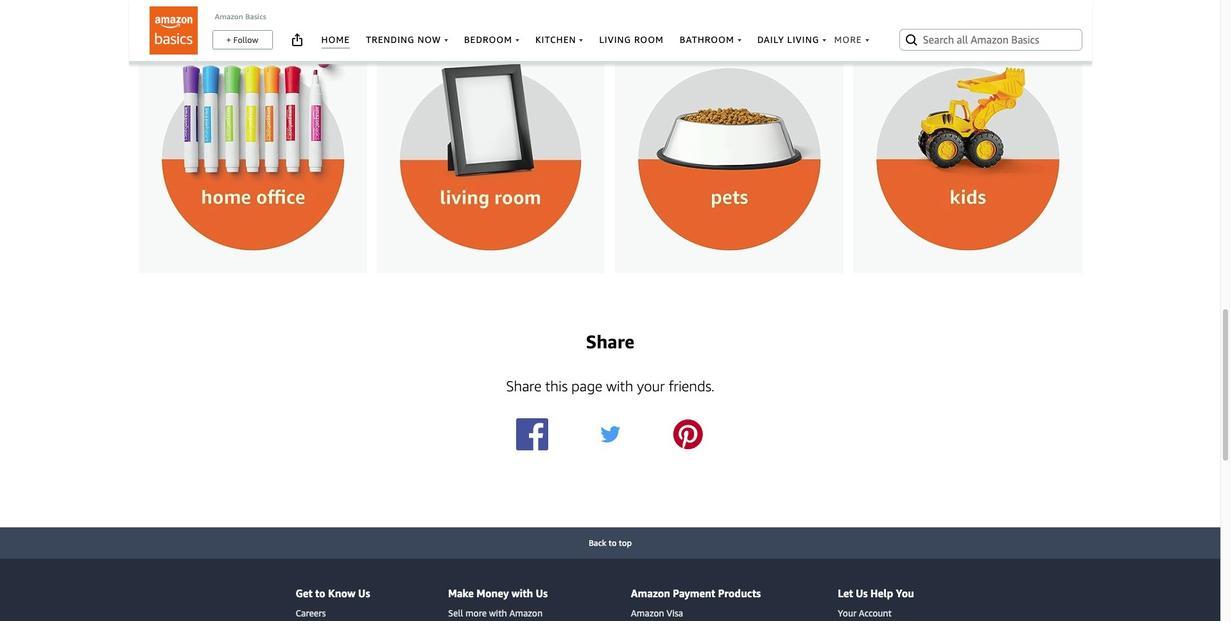 Task type: locate. For each thing, give the bounding box(es) containing it.
2 vertical spatial with
[[489, 609, 507, 619]]

make money with us
[[448, 588, 548, 601]]

sell more with amazon
[[448, 609, 543, 619]]

share left this
[[506, 378, 542, 395]]

us for make money with us
[[536, 588, 548, 601]]

amazon for amazon visa
[[631, 609, 665, 619]]

0 vertical spatial to
[[609, 539, 617, 549]]

1 us from the left
[[358, 588, 370, 601]]

with left your
[[607, 378, 634, 395]]

us for get to know us
[[358, 588, 370, 601]]

+ follow button
[[213, 31, 272, 49]]

amazon left visa
[[631, 609, 665, 619]]

1 vertical spatial share
[[506, 378, 542, 395]]

back to top link
[[0, 528, 1221, 560]]

1 vertical spatial to
[[315, 588, 326, 601]]

share
[[586, 331, 635, 353], [506, 378, 542, 395]]

back
[[589, 539, 607, 549]]

to for get
[[315, 588, 326, 601]]

1 horizontal spatial share
[[586, 331, 635, 353]]

top
[[619, 539, 632, 549]]

to
[[609, 539, 617, 549], [315, 588, 326, 601]]

2 horizontal spatial us
[[856, 588, 868, 601]]

share up share this page with your friends.
[[586, 331, 635, 353]]

0 horizontal spatial to
[[315, 588, 326, 601]]

amazon for amazon basics
[[215, 12, 243, 21]]

money
[[477, 588, 509, 601]]

us right money
[[536, 588, 548, 601]]

1 horizontal spatial us
[[536, 588, 548, 601]]

with right money
[[512, 588, 533, 601]]

1 horizontal spatial to
[[609, 539, 617, 549]]

get to know us
[[296, 588, 370, 601]]

help
[[871, 588, 894, 601]]

to right get
[[315, 588, 326, 601]]

us
[[358, 588, 370, 601], [536, 588, 548, 601], [856, 588, 868, 601]]

amazon
[[215, 12, 243, 21], [631, 588, 671, 601], [510, 609, 543, 619], [631, 609, 665, 619]]

0 horizontal spatial with
[[489, 609, 507, 619]]

follow
[[234, 35, 259, 45]]

amazon for amazon payment products
[[631, 588, 671, 601]]

us right let
[[856, 588, 868, 601]]

amazon up amazon visa link
[[631, 588, 671, 601]]

amazon up +
[[215, 12, 243, 21]]

careers link
[[296, 609, 326, 619]]

share image
[[289, 32, 305, 48]]

1 vertical spatial with
[[512, 588, 533, 601]]

sell more with amazon link
[[448, 609, 543, 619]]

1 horizontal spatial with
[[512, 588, 533, 601]]

know
[[328, 588, 356, 601]]

0 horizontal spatial us
[[358, 588, 370, 601]]

us right know
[[358, 588, 370, 601]]

0 vertical spatial with
[[607, 378, 634, 395]]

payment
[[673, 588, 716, 601]]

to left 'top'
[[609, 539, 617, 549]]

with
[[607, 378, 634, 395], [512, 588, 533, 601], [489, 609, 507, 619]]

with down make money with us
[[489, 609, 507, 619]]

0 horizontal spatial share
[[506, 378, 542, 395]]

let
[[838, 588, 854, 601]]

with for us
[[512, 588, 533, 601]]

0 vertical spatial share
[[586, 331, 635, 353]]

2 us from the left
[[536, 588, 548, 601]]



Task type: vqa. For each thing, say whether or not it's contained in the screenshot.
Share image
yes



Task type: describe. For each thing, give the bounding box(es) containing it.
friends.
[[669, 378, 715, 395]]

search image
[[904, 32, 920, 48]]

you
[[897, 588, 915, 601]]

Search all Amazon Basics search field
[[924, 29, 1062, 51]]

careers
[[296, 609, 326, 619]]

amazon down make money with us
[[510, 609, 543, 619]]

share for share this page with your friends.
[[506, 378, 542, 395]]

+ follow
[[226, 35, 259, 45]]

3 us from the left
[[856, 588, 868, 601]]

let us help you
[[838, 588, 915, 601]]

your
[[637, 378, 665, 395]]

with for amazon
[[489, 609, 507, 619]]

+
[[226, 35, 231, 45]]

share for share
[[586, 331, 635, 353]]

your account link
[[838, 609, 892, 619]]

products
[[719, 588, 761, 601]]

more
[[466, 609, 487, 619]]

your account
[[838, 609, 892, 619]]

page
[[572, 378, 603, 395]]

make
[[448, 588, 474, 601]]

amazon visa
[[631, 609, 684, 619]]

2 horizontal spatial with
[[607, 378, 634, 395]]

amazon basics link
[[215, 12, 266, 21]]

basics
[[245, 12, 266, 21]]

amazon visa link
[[631, 609, 684, 619]]

amazon basics
[[215, 12, 266, 21]]

amazon payment products
[[631, 588, 761, 601]]

get
[[296, 588, 313, 601]]

sell
[[448, 609, 463, 619]]

visa
[[667, 609, 684, 619]]

share this page with your friends.
[[506, 378, 715, 395]]

this
[[546, 378, 568, 395]]

your
[[838, 609, 857, 619]]

account
[[860, 609, 892, 619]]

amazon basics logo image
[[150, 6, 198, 55]]

to for back
[[609, 539, 617, 549]]

back to top
[[589, 539, 632, 549]]



